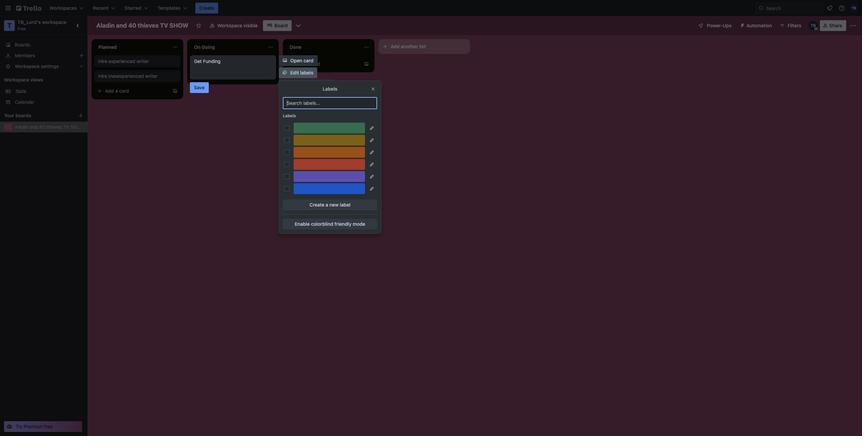 Task type: vqa. For each thing, say whether or not it's contained in the screenshot.
the bottommost Add a card
yes



Task type: locate. For each thing, give the bounding box(es) containing it.
1 horizontal spatial aladin
[[96, 22, 115, 29]]

add a card
[[297, 61, 320, 67], [201, 73, 225, 79], [105, 88, 129, 94]]

hire for hire inexexperienced writer
[[98, 73, 107, 79]]

create inside "button"
[[199, 5, 214, 11]]

labels up search labels… text box
[[323, 86, 338, 92]]

0 vertical spatial change
[[290, 82, 308, 88]]

0 vertical spatial aladin and 40 thieves tv show
[[96, 22, 189, 29]]

change members button
[[279, 80, 334, 90]]

0 vertical spatial add a card button
[[286, 59, 361, 69]]

change down edit labels button
[[290, 82, 308, 88]]

open information menu image
[[839, 5, 846, 11]]

try premium free button
[[4, 421, 82, 432]]

tyler black (tylerblack44) image
[[850, 4, 859, 12]]

1 vertical spatial hire
[[98, 73, 107, 79]]

share button
[[820, 20, 847, 31]]

color: orange, title: none image
[[294, 147, 365, 158]]

1 horizontal spatial labels
[[323, 86, 338, 92]]

add up save
[[201, 73, 210, 79]]

add a card button up labels
[[286, 59, 361, 69]]

show down add board 'icon'
[[70, 124, 85, 130]]

0 vertical spatial hire
[[98, 58, 107, 64]]

2 vertical spatial add a card button
[[94, 86, 170, 96]]

0 horizontal spatial workspace
[[4, 77, 29, 83]]

1 horizontal spatial and
[[116, 22, 127, 29]]

40 inside 'board name' text box
[[128, 22, 136, 29]]

a left new at top left
[[326, 202, 328, 208]]

ups
[[723, 23, 732, 28]]

add a card down funding
[[201, 73, 225, 79]]

power-
[[707, 23, 723, 28]]

workspace inside button
[[218, 23, 242, 28]]

thieves inside aladin and 40 thieves tv show link
[[46, 124, 62, 130]]

add down inexexperienced
[[105, 88, 114, 94]]

create
[[199, 5, 214, 11], [310, 202, 325, 208]]

tv
[[160, 22, 168, 29], [63, 124, 69, 130]]

1 vertical spatial 40
[[39, 124, 45, 130]]

2 hire from the top
[[98, 73, 107, 79]]

thieves inside 'board name' text box
[[138, 22, 159, 29]]

1 vertical spatial show
[[70, 124, 85, 130]]

add a card button down hire inexexperienced writer
[[94, 86, 170, 96]]

hire
[[98, 58, 107, 64], [98, 73, 107, 79]]

0 horizontal spatial labels
[[283, 113, 296, 118]]

0 horizontal spatial add a card button
[[94, 86, 170, 96]]

enable colorblind friendly mode
[[295, 221, 365, 227]]

add a card up labels
[[297, 61, 320, 67]]

1 vertical spatial add a card
[[201, 73, 225, 79]]

1 vertical spatial thieves
[[46, 124, 62, 130]]

1 horizontal spatial workspace
[[218, 23, 242, 28]]

archive button
[[279, 140, 311, 151]]

edit for edit labels
[[290, 70, 299, 75]]

change
[[290, 82, 308, 88], [290, 94, 308, 100]]

2 horizontal spatial add a card button
[[286, 59, 361, 69]]

label
[[340, 202, 351, 208]]

1 horizontal spatial create
[[310, 202, 325, 208]]

table
[[15, 88, 26, 94]]

create a new label button
[[283, 199, 377, 210]]

boards
[[15, 42, 30, 48]]

card for top create from template… icon
[[311, 61, 320, 67]]

show menu image
[[850, 22, 857, 29]]

0 horizontal spatial add a card
[[105, 88, 129, 94]]

and inside 'board name' text box
[[116, 22, 127, 29]]

edit left "dates"
[[290, 130, 299, 136]]

1 hire from the top
[[98, 58, 107, 64]]

1 vertical spatial labels
[[283, 113, 296, 118]]

card right open
[[304, 58, 314, 63]]

1 vertical spatial edit
[[290, 130, 299, 136]]

labels
[[300, 70, 313, 75]]

sm image
[[737, 20, 747, 30]]

1 vertical spatial writer
[[145, 73, 158, 79]]

0 vertical spatial labels
[[323, 86, 338, 92]]

automation
[[747, 23, 773, 28]]

hire left inexexperienced
[[98, 73, 107, 79]]

0 vertical spatial create
[[199, 5, 214, 11]]

add another list button
[[379, 39, 470, 54]]

members
[[309, 82, 330, 88]]

change members
[[290, 82, 330, 88]]

add a card button for hire experienced writer
[[94, 86, 170, 96]]

2 horizontal spatial add a card
[[297, 61, 320, 67]]

add a card button down get funding link
[[190, 71, 266, 82]]

0 horizontal spatial show
[[70, 124, 85, 130]]

dates
[[300, 130, 313, 136]]

tv inside 'board name' text box
[[160, 22, 168, 29]]

0 horizontal spatial aladin and 40 thieves tv show
[[15, 124, 85, 130]]

board
[[275, 23, 288, 28]]

2 vertical spatial add a card
[[105, 88, 129, 94]]

0 vertical spatial tv
[[160, 22, 168, 29]]

new
[[330, 202, 339, 208]]

add a card for hire experienced writer
[[105, 88, 129, 94]]

0 horizontal spatial thieves
[[46, 124, 62, 130]]

0 vertical spatial 40
[[128, 22, 136, 29]]

card down inexexperienced
[[119, 88, 129, 94]]

tb_lord's workspace link
[[18, 19, 67, 25]]

writer for hire experienced writer
[[137, 58, 149, 64]]

workspace up table
[[4, 77, 29, 83]]

edit labels button
[[279, 67, 318, 78]]

hire for hire experienced writer
[[98, 58, 107, 64]]

0 horizontal spatial aladin
[[15, 124, 28, 130]]

change cover
[[290, 94, 321, 100]]

and
[[116, 22, 127, 29], [30, 124, 38, 130]]

1 vertical spatial aladin
[[15, 124, 28, 130]]

aladin
[[96, 22, 115, 29], [15, 124, 28, 130]]

workspace views
[[4, 77, 43, 83]]

table link
[[15, 88, 84, 95]]

add board image
[[78, 113, 84, 118]]

change cover button
[[279, 92, 325, 102]]

labels down move at the top of page
[[283, 113, 296, 118]]

0 vertical spatial writer
[[137, 58, 149, 64]]

tb_lord's
[[18, 19, 41, 25]]

workspace for workspace views
[[4, 77, 29, 83]]

1 vertical spatial aladin and 40 thieves tv show
[[15, 124, 85, 130]]

tb_lord (tylerblack44) image
[[809, 21, 818, 30]]

writer down 'hire experienced writer' link
[[145, 73, 158, 79]]

create from template… image
[[364, 61, 369, 67], [268, 73, 274, 79]]

show
[[170, 22, 189, 29], [70, 124, 85, 130]]

create inside button
[[310, 202, 325, 208]]

40
[[128, 22, 136, 29], [39, 124, 45, 130]]

2 change from the top
[[290, 94, 308, 100]]

1 vertical spatial add a card button
[[190, 71, 266, 82]]

edit left labels
[[290, 70, 299, 75]]

0 vertical spatial show
[[170, 22, 189, 29]]

1 horizontal spatial add a card
[[201, 73, 225, 79]]

add inside button
[[391, 43, 400, 49]]

writer
[[137, 58, 149, 64], [145, 73, 158, 79]]

change inside button
[[290, 94, 308, 100]]

a
[[307, 61, 309, 67], [211, 73, 214, 79], [115, 88, 118, 94], [326, 202, 328, 208]]

writer up hire inexexperienced writer link
[[137, 58, 149, 64]]

show left star or unstar board image
[[170, 22, 189, 29]]

hire experienced writer
[[98, 58, 149, 64]]

create left new at top left
[[310, 202, 325, 208]]

1 edit from the top
[[290, 70, 299, 75]]

1 horizontal spatial tv
[[160, 22, 168, 29]]

color: green, title: none image
[[294, 123, 365, 133]]

Board name text field
[[93, 20, 192, 31]]

card
[[304, 58, 314, 63], [311, 61, 320, 67], [215, 73, 225, 79], [119, 88, 129, 94]]

0 vertical spatial workspace
[[218, 23, 242, 28]]

add left another
[[391, 43, 400, 49]]

inexexperienced
[[109, 73, 144, 79]]

enable colorblind friendly mode button
[[283, 219, 377, 229]]

0 horizontal spatial create
[[199, 5, 214, 11]]

add for the add another list button
[[391, 43, 400, 49]]

1 vertical spatial create from template… image
[[268, 73, 274, 79]]

aladin and 40 thieves tv show
[[96, 22, 189, 29], [15, 124, 85, 130]]

color: yellow, title: none image
[[294, 135, 365, 146]]

hire left experienced
[[98, 58, 107, 64]]

try
[[16, 424, 22, 429]]

1 horizontal spatial add a card button
[[190, 71, 266, 82]]

cover
[[309, 94, 321, 100]]

Search field
[[764, 3, 823, 13]]

experienced
[[109, 58, 135, 64]]

add a card down inexexperienced
[[105, 88, 129, 94]]

color: blue, title: none image
[[294, 183, 365, 194]]

change up move at the top of page
[[290, 94, 308, 100]]

1 horizontal spatial aladin and 40 thieves tv show
[[96, 22, 189, 29]]

hire inexexperienced writer
[[98, 73, 158, 79]]

Search labels… text field
[[283, 97, 377, 109]]

mode
[[353, 221, 365, 227]]

list
[[420, 43, 426, 49]]

card for create from template… icon to the left
[[215, 73, 225, 79]]

card down funding
[[215, 73, 225, 79]]

edit
[[290, 70, 299, 75], [290, 130, 299, 136]]

card up labels
[[311, 61, 320, 67]]

0 vertical spatial aladin
[[96, 22, 115, 29]]

a down funding
[[211, 73, 214, 79]]

friendly
[[335, 221, 352, 227]]

labels
[[323, 86, 338, 92], [283, 113, 296, 118]]

1 change from the top
[[290, 82, 308, 88]]

0 vertical spatial thieves
[[138, 22, 159, 29]]

0 vertical spatial edit
[[290, 70, 299, 75]]

aladin inside aladin and 40 thieves tv show link
[[15, 124, 28, 130]]

1 horizontal spatial thieves
[[138, 22, 159, 29]]

1 horizontal spatial 40
[[128, 22, 136, 29]]

1 horizontal spatial show
[[170, 22, 189, 29]]

get funding link
[[194, 58, 272, 65]]

1 vertical spatial change
[[290, 94, 308, 100]]

1 vertical spatial create
[[310, 202, 325, 208]]

1 vertical spatial and
[[30, 124, 38, 130]]

aladin inside 'board name' text box
[[96, 22, 115, 29]]

0 vertical spatial and
[[116, 22, 127, 29]]

archive
[[290, 143, 307, 148]]

power-ups button
[[694, 20, 736, 31]]

a down inexexperienced
[[115, 88, 118, 94]]

0 horizontal spatial and
[[30, 124, 38, 130]]

create up star or unstar board image
[[199, 5, 214, 11]]

color: red, title: none image
[[294, 159, 365, 170]]

thieves
[[138, 22, 159, 29], [46, 124, 62, 130]]

workspace left visible
[[218, 23, 242, 28]]

change inside 'button'
[[290, 82, 308, 88]]

t link
[[4, 20, 15, 31]]

2 edit from the top
[[290, 130, 299, 136]]

0 horizontal spatial tv
[[63, 124, 69, 130]]

your boards with 1 items element
[[4, 112, 68, 120]]

1 horizontal spatial create from template… image
[[364, 61, 369, 67]]

aladin and 40 thieves tv show inside 'board name' text box
[[96, 22, 189, 29]]

add up edit labels
[[297, 61, 305, 67]]

1 vertical spatial workspace
[[4, 77, 29, 83]]



Task type: describe. For each thing, give the bounding box(es) containing it.
try premium free
[[16, 424, 53, 429]]

a up labels
[[307, 61, 309, 67]]

add for add a card button to the right
[[297, 61, 305, 67]]

free
[[44, 424, 53, 429]]

tb_lord's workspace free
[[18, 19, 67, 31]]

hire experienced writer link
[[98, 58, 177, 65]]

customize views image
[[295, 22, 302, 29]]

add another list
[[391, 43, 426, 49]]

members
[[15, 53, 35, 58]]

premium
[[24, 424, 43, 429]]

visible
[[244, 23, 258, 28]]

boards link
[[0, 39, 88, 50]]

get
[[194, 58, 202, 64]]

show inside 'board name' text box
[[170, 22, 189, 29]]

filters
[[788, 23, 802, 28]]

hire inexexperienced writer link
[[98, 73, 177, 80]]

edit dates
[[290, 130, 313, 136]]

save button
[[190, 82, 209, 93]]

save
[[194, 85, 205, 90]]

members link
[[0, 50, 88, 61]]

writer for hire inexexperienced writer
[[145, 73, 158, 79]]

edit labels
[[290, 70, 313, 75]]

0 notifications image
[[826, 4, 834, 12]]

create button
[[195, 3, 218, 13]]

your boards
[[4, 113, 31, 118]]

Get Funding text field
[[194, 58, 272, 77]]

add a card button for get funding
[[190, 71, 266, 82]]

workspace
[[42, 19, 67, 25]]

1 vertical spatial tv
[[63, 124, 69, 130]]

add a card for get funding
[[201, 73, 225, 79]]

color: purple, title: none image
[[294, 171, 365, 182]]

colorblind
[[311, 221, 333, 227]]

your
[[4, 113, 14, 118]]

another
[[401, 43, 418, 49]]

copy
[[290, 118, 302, 124]]

change for change members
[[290, 82, 308, 88]]

0 horizontal spatial 40
[[39, 124, 45, 130]]

open card
[[290, 58, 314, 63]]

edit for edit dates
[[290, 130, 299, 136]]

workspace visible button
[[205, 20, 262, 31]]

t
[[7, 22, 12, 29]]

funding
[[203, 58, 221, 64]]

move button
[[279, 104, 307, 115]]

automation button
[[737, 20, 777, 31]]

power-ups
[[707, 23, 732, 28]]

search image
[[759, 5, 764, 11]]

open
[[290, 58, 302, 63]]

boards
[[16, 113, 31, 118]]

free
[[18, 26, 26, 31]]

0 vertical spatial add a card
[[297, 61, 320, 67]]

aladin and 40 thieves tv show link
[[15, 124, 85, 130]]

edit card image
[[268, 58, 273, 64]]

get funding
[[194, 58, 221, 64]]

primary element
[[0, 0, 863, 16]]

calendar link
[[15, 99, 84, 105]]

add for add a card button associated with get funding
[[201, 73, 210, 79]]

open card link
[[279, 55, 318, 66]]

add for hire experienced writer's add a card button
[[105, 88, 114, 94]]

create for create
[[199, 5, 214, 11]]

enable
[[295, 221, 310, 227]]

create from template… image
[[173, 88, 178, 94]]

a inside button
[[326, 202, 328, 208]]

move
[[290, 106, 302, 112]]

copy button
[[279, 116, 306, 127]]

filters button
[[778, 20, 804, 31]]

close popover image
[[371, 86, 376, 92]]

create a new label
[[310, 202, 351, 208]]

workspace for workspace visible
[[218, 23, 242, 28]]

change for change cover
[[290, 94, 308, 100]]

calendar
[[15, 99, 34, 105]]

board link
[[263, 20, 292, 31]]

views
[[30, 77, 43, 83]]

0 horizontal spatial create from template… image
[[268, 73, 274, 79]]

edit dates button
[[279, 128, 317, 139]]

star or unstar board image
[[196, 23, 201, 28]]

create for create a new label
[[310, 202, 325, 208]]

workspace visible
[[218, 23, 258, 28]]

0 vertical spatial create from template… image
[[364, 61, 369, 67]]

share
[[830, 23, 843, 28]]

card for create from template… image
[[119, 88, 129, 94]]



